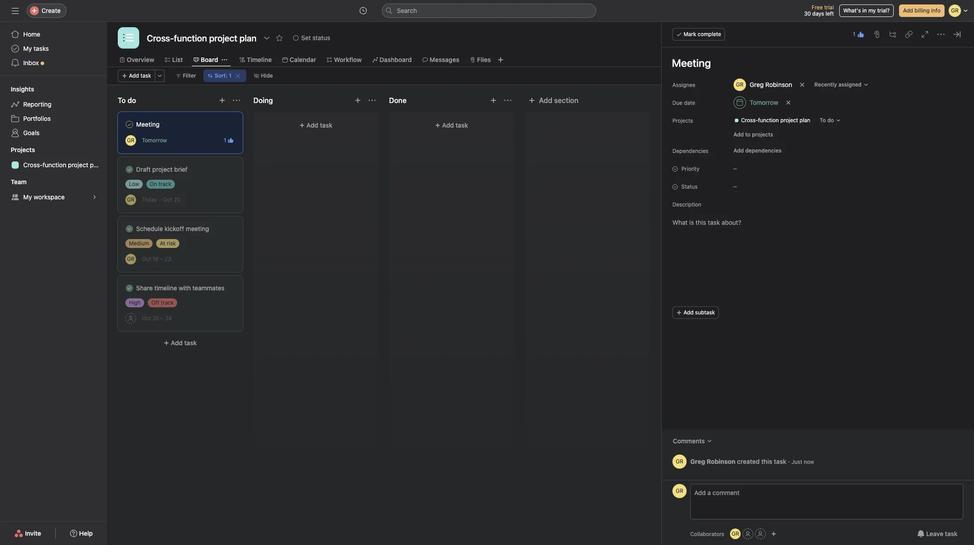 Task type: locate. For each thing, give the bounding box(es) containing it.
projects down the due date at the top right of the page
[[673, 117, 694, 124]]

tomorrow button
[[730, 95, 783, 111]]

track right off
[[161, 300, 174, 306]]

0 vertical spatial function
[[759, 117, 780, 124]]

tomorrow down the greg robinson dropdown button
[[750, 99, 779, 106]]

1 horizontal spatial cross-function project plan
[[742, 117, 811, 124]]

overview link
[[120, 55, 154, 65]]

inbox
[[23, 59, 39, 67]]

more section actions image for to do
[[233, 97, 240, 104]]

0 horizontal spatial robinson
[[707, 458, 736, 466]]

my tasks
[[23, 45, 49, 52]]

0 horizontal spatial 1
[[224, 137, 226, 144]]

track for project
[[159, 181, 172, 188]]

3 completed image from the top
[[124, 283, 135, 294]]

1 vertical spatial 1
[[229, 72, 232, 79]]

add
[[904, 7, 914, 14], [129, 72, 139, 79], [540, 96, 553, 105], [307, 121, 319, 129], [443, 121, 454, 129], [734, 131, 745, 138], [734, 147, 745, 154], [684, 310, 694, 316], [171, 339, 183, 347]]

filter button
[[172, 70, 200, 82]]

completed checkbox for meeting
[[124, 119, 135, 130]]

leave task button
[[912, 527, 964, 543]]

1 my from the top
[[23, 45, 32, 52]]

add subtask image
[[890, 31, 897, 38]]

23
[[165, 256, 171, 263]]

0 vertical spatial greg
[[750, 81, 764, 88]]

None text field
[[145, 30, 259, 46]]

plan inside main content
[[800, 117, 811, 124]]

in
[[863, 7, 868, 14]]

add task button
[[118, 70, 155, 82], [259, 117, 373, 134], [395, 117, 509, 134], [118, 335, 243, 351]]

completed image
[[124, 224, 135, 234]]

0 horizontal spatial more section actions image
[[233, 97, 240, 104]]

to do button
[[816, 114, 846, 127]]

1 horizontal spatial add task image
[[355, 97, 362, 104]]

complete
[[698, 31, 722, 38]]

2 vertical spatial –
[[161, 315, 164, 322]]

oct down on track
[[163, 197, 172, 203]]

0 vertical spatial –
[[159, 197, 162, 203]]

0 vertical spatial my
[[23, 45, 32, 52]]

2 vertical spatial 1
[[224, 137, 226, 144]]

robinson for greg robinson created this task · just now
[[707, 458, 736, 466]]

tomorrow down meeting
[[142, 137, 167, 144]]

0 horizontal spatial projects
[[11, 146, 35, 154]]

add to starred image
[[276, 34, 283, 42]]

copy task link image
[[906, 31, 913, 38]]

0 horizontal spatial cross-
[[23, 161, 43, 169]]

2 completed image from the top
[[124, 164, 135, 175]]

sort: 1
[[215, 72, 232, 79]]

filter
[[183, 72, 196, 79]]

1 horizontal spatial 1 button
[[851, 28, 868, 41]]

0 horizontal spatial add task image
[[219, 97, 226, 104]]

1 horizontal spatial 20
[[174, 197, 181, 203]]

completed checkbox for schedule kickoff meeting
[[124, 224, 135, 234]]

project
[[781, 117, 799, 124], [68, 161, 88, 169], [152, 166, 173, 173]]

free
[[812, 4, 824, 11]]

overview
[[127, 56, 154, 63]]

0 horizontal spatial 1 button
[[222, 136, 235, 145]]

greg robinson link
[[691, 458, 736, 466]]

greg for greg robinson
[[750, 81, 764, 88]]

cross-function project plan inside 'projects' element
[[23, 161, 102, 169]]

0 vertical spatial completed image
[[124, 119, 135, 130]]

dependencies
[[746, 147, 782, 154]]

2 add task image from the left
[[355, 97, 362, 104]]

1 more section actions image from the left
[[233, 97, 240, 104]]

20 left the 24
[[153, 315, 159, 322]]

add subtask button
[[673, 307, 720, 319]]

main content
[[662, 47, 975, 481]]

calendar
[[290, 56, 316, 63]]

completed image left the share
[[124, 283, 135, 294]]

0 horizontal spatial function
[[43, 161, 66, 169]]

completed image for share timeline with teammates
[[124, 283, 135, 294]]

mark complete button
[[673, 28, 726, 41]]

1
[[854, 31, 856, 38], [229, 72, 232, 79], [224, 137, 226, 144]]

meeting dialog
[[662, 22, 975, 546]]

0 vertical spatial 20
[[174, 197, 181, 203]]

more section actions image
[[233, 97, 240, 104], [369, 97, 376, 104]]

0 vertical spatial track
[[159, 181, 172, 188]]

function up teams element
[[43, 161, 66, 169]]

project up on track
[[152, 166, 173, 173]]

1 vertical spatial 1 button
[[222, 136, 235, 145]]

completed image left meeting
[[124, 119, 135, 130]]

free trial 30 days left
[[805, 4, 835, 17]]

cross-function project plan link up teams element
[[5, 158, 102, 172]]

add section
[[540, 96, 579, 105]]

20
[[174, 197, 181, 203], [153, 315, 159, 322]]

completed image for meeting
[[124, 119, 135, 130]]

24
[[165, 315, 172, 322]]

oct left 19 in the left of the page
[[142, 256, 151, 263]]

20 right today
[[174, 197, 181, 203]]

completed checkbox left draft
[[124, 164, 135, 175]]

1 vertical spatial cross-function project plan
[[23, 161, 102, 169]]

add to projects
[[734, 131, 774, 138]]

dependencies
[[673, 148, 709, 155]]

cross-function project plan link up "projects"
[[731, 116, 815, 125]]

global element
[[0, 22, 107, 75]]

at risk
[[160, 240, 176, 247]]

my for my tasks
[[23, 45, 32, 52]]

0 vertical spatial cross-function project plan
[[742, 117, 811, 124]]

4 completed checkbox from the top
[[124, 283, 135, 294]]

1 horizontal spatial cross-
[[742, 117, 759, 124]]

1 vertical spatial projects
[[11, 146, 35, 154]]

1 vertical spatial cross-function project plan link
[[5, 158, 102, 172]]

1 vertical spatial –
[[160, 256, 163, 263]]

attachments: add a file to this task, meeting image
[[874, 31, 881, 38]]

robinson for greg robinson
[[766, 81, 793, 88]]

1 vertical spatial tomorrow
[[142, 137, 167, 144]]

0 vertical spatial — button
[[730, 163, 784, 175]]

2 vertical spatial oct
[[142, 315, 151, 322]]

hide
[[261, 72, 273, 79]]

kickoff
[[165, 225, 184, 233]]

cross- up to
[[742, 117, 759, 124]]

plan
[[800, 117, 811, 124], [90, 161, 102, 169]]

this
[[762, 458, 773, 466]]

task
[[141, 72, 151, 79], [320, 121, 333, 129], [456, 121, 469, 129], [184, 339, 197, 347], [775, 458, 787, 466], [946, 531, 958, 538]]

1 vertical spatial my
[[23, 193, 32, 201]]

function up "projects"
[[759, 117, 780, 124]]

completed checkbox for draft project brief
[[124, 164, 135, 175]]

plan up see details, my workspace icon
[[90, 161, 102, 169]]

0 horizontal spatial cross-function project plan
[[23, 161, 102, 169]]

1 horizontal spatial tomorrow
[[750, 99, 779, 106]]

workflow link
[[327, 55, 362, 65]]

1 horizontal spatial projects
[[673, 117, 694, 124]]

board link
[[194, 55, 218, 65]]

cross-function project plan
[[742, 117, 811, 124], [23, 161, 102, 169]]

my left tasks
[[23, 45, 32, 52]]

1 vertical spatial 20
[[153, 315, 159, 322]]

collaborators
[[691, 531, 725, 538]]

0 vertical spatial cross-
[[742, 117, 759, 124]]

2 horizontal spatial project
[[781, 117, 799, 124]]

tab actions image
[[222, 57, 227, 63]]

0 horizontal spatial greg
[[691, 458, 706, 466]]

1 horizontal spatial function
[[759, 117, 780, 124]]

robinson up clear due date icon
[[766, 81, 793, 88]]

0 vertical spatial plan
[[800, 117, 811, 124]]

greg robinson
[[750, 81, 793, 88]]

hide button
[[250, 70, 277, 82]]

trial
[[825, 4, 835, 11]]

info
[[932, 7, 941, 14]]

my inside 'link'
[[23, 193, 32, 201]]

0 horizontal spatial project
[[68, 161, 88, 169]]

1 horizontal spatial greg
[[750, 81, 764, 88]]

1 — from the top
[[734, 166, 738, 171]]

add task image for doing
[[355, 97, 362, 104]]

robinson inside dropdown button
[[766, 81, 793, 88]]

2 more section actions image from the left
[[369, 97, 376, 104]]

section
[[555, 96, 579, 105]]

1 vertical spatial oct
[[142, 256, 151, 263]]

1 completed checkbox from the top
[[124, 119, 135, 130]]

full screen image
[[922, 31, 929, 38]]

portfolios link
[[5, 112, 102, 126]]

completed image
[[124, 119, 135, 130], [124, 164, 135, 175], [124, 283, 135, 294]]

tomorrow inside dropdown button
[[750, 99, 779, 106]]

teammates
[[193, 284, 225, 292]]

trial?
[[878, 7, 891, 14]]

show options image
[[263, 34, 271, 42]]

— button for status
[[730, 180, 784, 193]]

to do
[[820, 117, 835, 124]]

1 add task image from the left
[[219, 97, 226, 104]]

greg down comments 'dropdown button'
[[691, 458, 706, 466]]

completed image left draft
[[124, 164, 135, 175]]

projects down goals
[[11, 146, 35, 154]]

1 vertical spatial — button
[[730, 180, 784, 193]]

1 vertical spatial track
[[161, 300, 174, 306]]

calendar link
[[283, 55, 316, 65]]

2 horizontal spatial 1
[[854, 31, 856, 38]]

1 vertical spatial completed image
[[124, 164, 135, 175]]

1 completed image from the top
[[124, 119, 135, 130]]

project down clear due date icon
[[781, 117, 799, 124]]

insights
[[11, 85, 34, 93]]

to
[[820, 117, 827, 124]]

mark
[[684, 31, 697, 38]]

2 vertical spatial completed image
[[124, 283, 135, 294]]

add task image
[[219, 97, 226, 104], [355, 97, 362, 104]]

projects inside main content
[[673, 117, 694, 124]]

search list box
[[382, 4, 596, 18]]

my down team
[[23, 193, 32, 201]]

more section actions image left done
[[369, 97, 376, 104]]

greg up tomorrow dropdown button
[[750, 81, 764, 88]]

1 horizontal spatial 1
[[229, 72, 232, 79]]

1 — button from the top
[[730, 163, 784, 175]]

— for priority
[[734, 166, 738, 171]]

just
[[792, 459, 803, 466]]

completed checkbox left the share
[[124, 283, 135, 294]]

oct
[[163, 197, 172, 203], [142, 256, 151, 263], [142, 315, 151, 322]]

2 — from the top
[[734, 184, 738, 189]]

1 inside meeting dialog
[[854, 31, 856, 38]]

3 completed checkbox from the top
[[124, 224, 135, 234]]

1 horizontal spatial robinson
[[766, 81, 793, 88]]

1 horizontal spatial more section actions image
[[369, 97, 376, 104]]

30
[[805, 10, 812, 17]]

completed checkbox left meeting
[[124, 119, 135, 130]]

gr button
[[125, 135, 136, 146], [125, 194, 136, 205], [125, 254, 136, 265], [673, 455, 687, 469], [673, 485, 687, 499], [731, 529, 741, 540]]

recently
[[815, 81, 838, 88]]

schedule
[[136, 225, 163, 233]]

1 vertical spatial robinson
[[707, 458, 736, 466]]

0 vertical spatial tomorrow
[[750, 99, 779, 106]]

set status
[[301, 34, 331, 42]]

what's
[[844, 7, 862, 14]]

my inside global element
[[23, 45, 32, 52]]

— button for priority
[[730, 163, 784, 175]]

– right today
[[159, 197, 162, 203]]

1 vertical spatial plan
[[90, 161, 102, 169]]

goals
[[23, 129, 40, 137]]

invite button
[[9, 526, 47, 542]]

due
[[673, 100, 683, 106]]

2 — button from the top
[[730, 180, 784, 193]]

1 vertical spatial greg
[[691, 458, 706, 466]]

1 vertical spatial —
[[734, 184, 738, 189]]

completed checkbox up the medium
[[124, 224, 135, 234]]

0 horizontal spatial cross-function project plan link
[[5, 158, 102, 172]]

track for timeline
[[161, 300, 174, 306]]

greg inside dropdown button
[[750, 81, 764, 88]]

more section actions image
[[505, 97, 512, 104]]

oct left the 24
[[142, 315, 151, 322]]

0 vertical spatial 1
[[854, 31, 856, 38]]

projects
[[673, 117, 694, 124], [11, 146, 35, 154]]

more section actions image down clear 'image'
[[233, 97, 240, 104]]

risk
[[167, 240, 176, 247]]

0 vertical spatial —
[[734, 166, 738, 171]]

add or remove collaborators image
[[772, 532, 777, 537]]

– left the 24
[[161, 315, 164, 322]]

– right 19 in the left of the page
[[160, 256, 163, 263]]

add dependencies
[[734, 147, 782, 154]]

0 vertical spatial projects
[[673, 117, 694, 124]]

2 completed checkbox from the top
[[124, 164, 135, 175]]

insights button
[[0, 85, 34, 94]]

1 vertical spatial cross-
[[23, 161, 43, 169]]

1 horizontal spatial cross-function project plan link
[[731, 116, 815, 125]]

set status button
[[289, 32, 335, 44]]

greg for greg robinson created this task · just now
[[691, 458, 706, 466]]

track right on
[[159, 181, 172, 188]]

2 my from the top
[[23, 193, 32, 201]]

cross-function project plan up "projects"
[[742, 117, 811, 124]]

medium
[[129, 240, 149, 247]]

0 vertical spatial robinson
[[766, 81, 793, 88]]

projects inside dropdown button
[[11, 146, 35, 154]]

add task image left done
[[355, 97, 362, 104]]

1 vertical spatial function
[[43, 161, 66, 169]]

date
[[685, 100, 696, 106]]

robinson left created
[[707, 458, 736, 466]]

insights element
[[0, 81, 107, 142]]

1 horizontal spatial project
[[152, 166, 173, 173]]

teams element
[[0, 174, 107, 206]]

1 horizontal spatial plan
[[800, 117, 811, 124]]

status
[[682, 184, 698, 190]]

0 horizontal spatial plan
[[90, 161, 102, 169]]

add task image down sort: 1 dropdown button
[[219, 97, 226, 104]]

project up teams element
[[68, 161, 88, 169]]

add billing info
[[904, 7, 941, 14]]

Completed checkbox
[[124, 119, 135, 130], [124, 164, 135, 175], [124, 224, 135, 234], [124, 283, 135, 294]]

reporting link
[[5, 97, 102, 112]]

close details image
[[954, 31, 962, 38]]

on
[[150, 181, 157, 188]]

cross- down the projects dropdown button
[[23, 161, 43, 169]]

oct 20 – 24
[[142, 315, 172, 322]]

plan left to
[[800, 117, 811, 124]]

timeline
[[247, 56, 272, 63]]

cross-function project plan up teams element
[[23, 161, 102, 169]]



Task type: describe. For each thing, give the bounding box(es) containing it.
cross-function project plan inside meeting dialog
[[742, 117, 811, 124]]

share
[[136, 284, 153, 292]]

add inside "button"
[[734, 131, 745, 138]]

0 vertical spatial oct
[[163, 197, 172, 203]]

0 horizontal spatial tomorrow
[[142, 137, 167, 144]]

on track
[[150, 181, 172, 188]]

billing
[[915, 7, 931, 14]]

recently assigned
[[815, 81, 862, 88]]

with
[[179, 284, 191, 292]]

history image
[[360, 7, 367, 14]]

files
[[478, 56, 491, 63]]

subtask
[[696, 310, 716, 316]]

share timeline with teammates
[[136, 284, 225, 292]]

reporting
[[23, 100, 51, 108]]

files link
[[470, 55, 491, 65]]

inbox link
[[5, 56, 102, 70]]

cross- inside meeting dialog
[[742, 117, 759, 124]]

my for my workspace
[[23, 193, 32, 201]]

created
[[738, 458, 760, 466]]

main content containing greg robinson
[[662, 47, 975, 481]]

messages link
[[423, 55, 460, 65]]

to
[[746, 131, 751, 138]]

projects button
[[0, 146, 35, 155]]

do
[[828, 117, 835, 124]]

list link
[[165, 55, 183, 65]]

today – oct 20
[[142, 197, 181, 203]]

hide sidebar image
[[12, 7, 19, 14]]

help button
[[64, 526, 99, 542]]

Task Name text field
[[667, 53, 964, 73]]

task inside button
[[946, 531, 958, 538]]

add to projects button
[[730, 129, 778, 141]]

low
[[129, 181, 139, 188]]

home
[[23, 30, 40, 38]]

add task image
[[490, 97, 498, 104]]

comments button
[[668, 434, 718, 450]]

workspace
[[34, 193, 65, 201]]

list image
[[123, 33, 134, 43]]

assignee
[[673, 82, 696, 88]]

invite
[[25, 530, 41, 538]]

add task image for to do
[[219, 97, 226, 104]]

add tab image
[[497, 56, 505, 63]]

more actions for this task image
[[938, 31, 945, 38]]

0 horizontal spatial 20
[[153, 315, 159, 322]]

clear image
[[235, 73, 241, 79]]

1 for the left the 1 button
[[224, 137, 226, 144]]

completed checkbox for share timeline with teammates
[[124, 283, 135, 294]]

help
[[79, 530, 93, 538]]

portfolios
[[23, 115, 51, 122]]

oct 19 – 23
[[142, 256, 171, 263]]

clear due date image
[[787, 100, 792, 105]]

add inside button
[[684, 310, 694, 316]]

projects element
[[0, 142, 107, 174]]

timeline
[[155, 284, 177, 292]]

completed image for draft project brief
[[124, 164, 135, 175]]

due date
[[673, 100, 696, 106]]

list
[[172, 56, 183, 63]]

tomorrow button
[[142, 137, 167, 144]]

more section actions image for doing
[[369, 97, 376, 104]]

cross-function project plan link inside 'projects' element
[[5, 158, 102, 172]]

search
[[397, 7, 417, 14]]

oct for share
[[142, 315, 151, 322]]

0 vertical spatial cross-function project plan link
[[731, 116, 815, 125]]

dashboard link
[[373, 55, 412, 65]]

brief
[[174, 166, 188, 173]]

1 inside dropdown button
[[229, 72, 232, 79]]

cross- inside 'projects' element
[[23, 161, 43, 169]]

leave
[[927, 531, 944, 538]]

days
[[813, 10, 825, 17]]

mark complete
[[684, 31, 722, 38]]

messages
[[430, 56, 460, 63]]

remove assignee image
[[800, 82, 806, 88]]

done
[[389, 96, 407, 105]]

plan inside 'projects' element
[[90, 161, 102, 169]]

project inside meeting dialog
[[781, 117, 799, 124]]

to do
[[118, 96, 136, 105]]

today
[[142, 197, 157, 203]]

assigned
[[839, 81, 862, 88]]

add billing info button
[[900, 4, 945, 17]]

1 for the top the 1 button
[[854, 31, 856, 38]]

function inside 'projects' element
[[43, 161, 66, 169]]

sort: 1 button
[[204, 70, 246, 82]]

my workspace link
[[5, 190, 102, 205]]

— for status
[[734, 184, 738, 189]]

what's in my trial?
[[844, 7, 891, 14]]

at
[[160, 240, 165, 247]]

0 vertical spatial 1 button
[[851, 28, 868, 41]]

off
[[152, 300, 160, 306]]

goals link
[[5, 126, 102, 140]]

my workspace
[[23, 193, 65, 201]]

– for kickoff
[[160, 256, 163, 263]]

off track
[[152, 300, 174, 306]]

comments
[[673, 438, 706, 445]]

draft
[[136, 166, 151, 173]]

leave task
[[927, 531, 958, 538]]

more actions image
[[157, 73, 162, 79]]

set
[[301, 34, 311, 42]]

·
[[789, 458, 791, 466]]

what's in my trial? button
[[840, 4, 895, 17]]

tasks
[[34, 45, 49, 52]]

see details, my workspace image
[[92, 195, 97, 200]]

projects
[[753, 131, 774, 138]]

sort:
[[215, 72, 228, 79]]

greg robinson created this task · just now
[[691, 458, 815, 466]]

high
[[129, 300, 141, 306]]

board
[[201, 56, 218, 63]]

– for timeline
[[161, 315, 164, 322]]

function inside meeting dialog
[[759, 117, 780, 124]]

create
[[42, 7, 61, 14]]

oct for schedule
[[142, 256, 151, 263]]

left
[[826, 10, 835, 17]]

19
[[153, 256, 159, 263]]

meeting
[[186, 225, 209, 233]]



Task type: vqa. For each thing, say whether or not it's contained in the screenshot.
row
no



